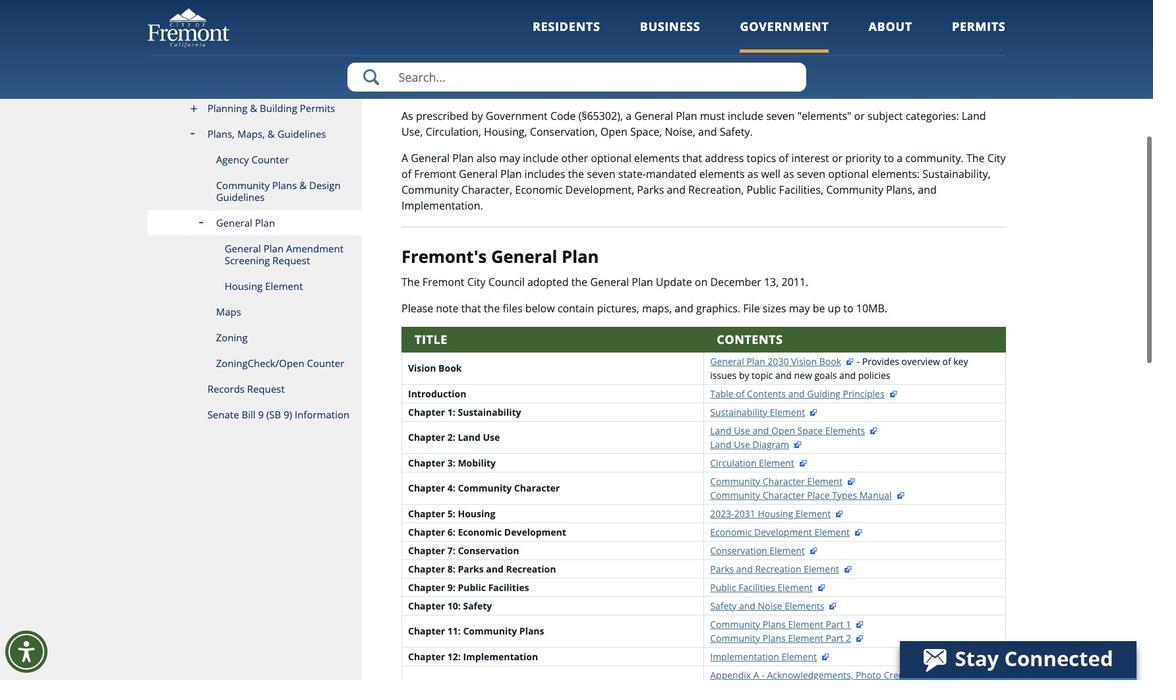 Task type: locate. For each thing, give the bounding box(es) containing it.
by left topic
[[739, 369, 749, 382]]

the right is
[[812, 67, 828, 81]]

implementation down chapter 11: community plans
[[463, 651, 538, 663]]

0 horizontal spatial facilities
[[488, 581, 529, 594]]

plans, down elements:
[[886, 183, 916, 197]]

6 chapter from the top
[[408, 526, 445, 539]]

4 chapter from the top
[[408, 482, 445, 495]]

1 facilities from the left
[[488, 581, 529, 594]]

1 vertical spatial government
[[486, 109, 548, 123]]

general plan link
[[147, 210, 362, 236]]

elements
[[826, 425, 865, 437], [785, 600, 825, 612]]

0 vertical spatial a
[[402, 67, 408, 81]]

2030
[[768, 355, 789, 368]]

plan up 'the fremont city council adopted the general plan update on december 13, 2011.'
[[562, 245, 599, 268]]

as right well
[[783, 167, 794, 181]]

as right described
[[575, 67, 586, 81]]

0 horizontal spatial or
[[832, 151, 843, 166]]

key
[[954, 355, 968, 368]]

plans,
[[207, 127, 235, 140], [886, 183, 916, 197]]

implementation element link
[[710, 651, 830, 663]]

0 horizontal spatial vision
[[408, 362, 436, 375]]

planning
[[207, 102, 248, 115]]

1 horizontal spatial by
[[739, 369, 749, 382]]

part
[[826, 618, 844, 631], [826, 632, 844, 645]]

sustainability
[[458, 406, 521, 419], [710, 406, 768, 419]]

agency counter
[[216, 153, 289, 166]]

residents link
[[533, 18, 601, 52]]

& inside "link"
[[268, 127, 275, 140]]

to right up
[[844, 301, 854, 316]]

3:
[[448, 457, 456, 469]]

includes
[[525, 167, 565, 181]]

parks inside a general plan also may include other optional elements that address topics of interest or priority to a community. the city of fremont general plan includes the seven state-mandated elements as well as seven optional elements: sustainability, community character, economic development, parks and recreation, public facilities, community plans, and implementation.
[[637, 183, 664, 197]]

general inside as prescribed by government code (§65302), a general plan must include seven "elements" or subject categories: land use, circulation, housing, conservation, open space, noise, and safety.
[[635, 109, 673, 123]]

other
[[561, 151, 588, 166]]

constitution
[[608, 67, 667, 81]]

city inside a general plan also may include other optional elements that address topics of interest or priority to a community. the city of fremont general plan includes the seven state-mandated elements as well as seven optional elements: sustainability, community character, economic development, parks and recreation, public facilities, community plans, and implementation.
[[988, 151, 1006, 166]]

up
[[828, 301, 841, 316]]

2 recreation from the left
[[755, 563, 802, 576]]

book left -
[[820, 355, 842, 368]]

fremont down fremont's
[[423, 275, 465, 289]]

0 vertical spatial may
[[499, 151, 520, 166]]

community up chapter 12: implementation
[[463, 625, 517, 638]]

and left sets
[[569, 82, 588, 97]]

may right also
[[499, 151, 520, 166]]

parks down conservation element
[[710, 563, 734, 576]]

fremont up implementation.
[[414, 167, 456, 181]]

1 horizontal spatial the
[[967, 151, 985, 166]]

& inside community plans & design guidelines
[[300, 179, 307, 192]]

0 horizontal spatial city
[[467, 275, 486, 289]]

priority
[[846, 151, 881, 166]]

1 horizontal spatial implementation
[[710, 651, 779, 663]]

a inside a general plan also may include other optional elements that address topics of interest or priority to a community. the city of fremont general plan includes the seven state-mandated elements as well as seven optional elements: sustainability, community character, economic development, parks and recreation, public facilities, community plans, and implementation.
[[897, 151, 903, 166]]

open down (§65302),
[[601, 125, 628, 139]]

chapter left 7:
[[408, 545, 445, 557]]

7 chapter from the top
[[408, 545, 445, 557]]

parks and recreation element
[[710, 563, 839, 576]]

1 horizontal spatial plans,
[[886, 183, 916, 197]]

community down "agency counter"
[[216, 179, 270, 192]]

0 horizontal spatial plans,
[[207, 127, 235, 140]]

records request link
[[147, 377, 362, 402]]

as prescribed by government code (§65302), a general plan must include seven "elements" or subject categories: land use, circulation, housing, conservation, open space, noise, and safety.
[[402, 109, 986, 139]]

chapter 3: mobility
[[408, 457, 496, 469]]

0 vertical spatial a
[[686, 67, 692, 81]]

1 horizontal spatial optional
[[828, 167, 869, 181]]

conservation
[[458, 545, 519, 557], [710, 545, 767, 557]]

1 horizontal spatial goals
[[815, 369, 837, 382]]

1 horizontal spatial permits
[[952, 18, 1006, 34]]

elements inside land use and open space elements land use diagram
[[826, 425, 865, 437]]

housing for chapter 5: housing
[[458, 508, 496, 520]]

10mb.
[[857, 301, 888, 316]]

1 horizontal spatial city
[[988, 151, 1006, 166]]

a for a general plan also may include other optional elements that address topics of interest or priority to a community. the city of fremont general plan includes the seven state-mandated elements as well as seven optional elements: sustainability, community character, economic development, parks and recreation, public facilities, community plans, and implementation.
[[402, 151, 408, 166]]

1 vertical spatial open
[[772, 425, 795, 437]]

1 a from the top
[[402, 67, 408, 81]]

0 vertical spatial include
[[728, 109, 764, 123]]

a up elements:
[[897, 151, 903, 166]]

1 vertical spatial &
[[268, 127, 275, 140]]

1 horizontal spatial to
[[884, 151, 894, 166]]

0 horizontal spatial by
[[471, 109, 483, 123]]

1 vertical spatial or
[[832, 151, 843, 166]]

0 horizontal spatial as
[[575, 67, 586, 81]]

economic down includes at the top of page
[[515, 183, 563, 197]]

recreation up public facilities element link
[[755, 563, 802, 576]]

chapter for chapter 4:             community character
[[408, 482, 445, 495]]

a down the use,
[[402, 151, 408, 166]]

bill
[[242, 408, 256, 421]]

0 horizontal spatial conservation
[[458, 545, 519, 557]]

the up please
[[402, 275, 420, 289]]

& for maps,
[[268, 127, 275, 140]]

development down 2023-2031 housing element link
[[754, 526, 812, 539]]

chapter for chapter 6:             economic development
[[408, 526, 445, 539]]

chapter left 2:
[[408, 431, 445, 444]]

government inside as prescribed by government code (§65302), a general plan must include seven "elements" or subject categories: land use, circulation, housing, conservation, open space, noise, and safety.
[[486, 109, 548, 123]]

or inside as prescribed by government code (§65302), a general plan must include seven "elements" or subject categories: land use, circulation, housing, conservation, open space, noise, and safety.
[[854, 109, 865, 123]]

0 vertical spatial request
[[273, 254, 310, 267]]

chapter left 8:
[[408, 563, 445, 576]]

0 horizontal spatial housing
[[225, 280, 263, 293]]

1 horizontal spatial open
[[772, 425, 795, 437]]

2 vertical spatial &
[[300, 179, 307, 192]]

counter up information
[[307, 357, 344, 370]]

optional down priority
[[828, 167, 869, 181]]

of inside - provides overview of key issues by topic and new goals and policies
[[943, 355, 951, 368]]

plan left also
[[453, 151, 474, 166]]

that right note
[[461, 301, 481, 316]]

chapter for chapter 7: conservation
[[408, 545, 445, 557]]

elements down address
[[699, 167, 745, 181]]

elements up mandated
[[634, 151, 680, 166]]

permits link
[[952, 18, 1006, 52]]

stay connected image
[[900, 642, 1136, 679]]

permits right building
[[300, 102, 335, 115]]

general
[[411, 67, 450, 81], [635, 109, 673, 123], [411, 151, 450, 166], [459, 167, 498, 181], [216, 216, 252, 230], [225, 242, 261, 255], [491, 245, 558, 268], [590, 275, 629, 289], [710, 355, 744, 368]]

for down city's
[[710, 82, 724, 97]]

0 horizontal spatial optional
[[591, 151, 632, 166]]

2 horizontal spatial housing
[[758, 508, 793, 520]]

general down community plans & design guidelines link
[[216, 216, 252, 230]]

for
[[669, 67, 684, 81], [710, 82, 724, 97]]

2 part from the top
[[826, 632, 844, 645]]

chapter left 11:
[[408, 625, 445, 638]]

economic down 2023- at bottom
[[710, 526, 752, 539]]

plans
[[272, 179, 297, 192], [763, 618, 786, 631], [520, 625, 544, 638], [763, 632, 786, 645]]

1 vertical spatial plans,
[[886, 183, 916, 197]]

community down "mobility"
[[458, 482, 512, 495]]

public down well
[[747, 183, 777, 197]]

1 vertical spatial include
[[523, 151, 559, 166]]

1 horizontal spatial elements
[[699, 167, 745, 181]]

0 vertical spatial fremont
[[414, 167, 456, 181]]

government up it
[[740, 18, 829, 34]]

safety down "public facilities element"
[[710, 600, 737, 612]]

0 vertical spatial guidelines
[[277, 127, 326, 140]]

elements up community plans element part 1 link
[[785, 600, 825, 612]]

1 vertical spatial elements
[[785, 600, 825, 612]]

of right table
[[736, 388, 745, 400]]

0 vertical spatial by
[[471, 109, 483, 123]]

1 horizontal spatial counter
[[307, 357, 344, 370]]

0 horizontal spatial safety
[[463, 600, 492, 612]]

0 horizontal spatial to
[[844, 301, 854, 316]]

11 chapter from the top
[[408, 625, 445, 638]]

0 horizontal spatial that
[[461, 301, 481, 316]]

to inside a general plan also may include other optional elements that address topics of interest or priority to a community. the city of fremont general plan includes the seven state-mandated elements as well as seven optional elements: sustainability, community character, economic development, parks and recreation, public facilities, community plans, and implementation.
[[884, 151, 894, 166]]

0 vertical spatial or
[[854, 109, 865, 123]]

1:
[[448, 406, 456, 419]]

of
[[779, 151, 789, 166], [402, 167, 412, 181], [943, 355, 951, 368], [736, 388, 745, 400]]

zoningcheck/open
[[216, 357, 304, 370]]

files
[[503, 301, 523, 316]]

housing up "economic development element"
[[758, 508, 793, 520]]

0 vertical spatial counter
[[252, 153, 289, 166]]

new
[[794, 369, 812, 382]]

1 horizontal spatial for
[[710, 82, 724, 97]]

& left 'design'
[[300, 179, 307, 192]]

housing,
[[484, 125, 527, 139]]

city left council
[[467, 275, 486, 289]]

goals inside - provides overview of key issues by topic and new goals and policies
[[815, 369, 837, 382]]

may
[[499, 151, 520, 166], [789, 301, 810, 316]]

1 horizontal spatial that
[[683, 151, 702, 166]]

0 horizontal spatial implementation
[[463, 651, 538, 663]]

fremont's
[[402, 245, 487, 268]]

0 vertical spatial city
[[988, 151, 1006, 166]]

elements:
[[872, 167, 920, 181]]

1 vertical spatial a
[[626, 109, 632, 123]]

by inside - provides overview of key issues by topic and new goals and policies
[[739, 369, 749, 382]]

0 vertical spatial open
[[601, 125, 628, 139]]

9)
[[284, 408, 292, 421]]

seven down future.
[[766, 109, 795, 123]]

and up chapter 9: public facilities
[[486, 563, 504, 576]]

a inside a general plan also may include other optional elements that address topics of interest or priority to a community. the city of fremont general plan includes the seven state-mandated elements as well as seven optional elements: sustainability, community character, economic development, parks and recreation, public facilities, community plans, and implementation.
[[402, 151, 408, 166]]

chapter left '4:'
[[408, 482, 445, 495]]

1 vertical spatial contents
[[747, 388, 786, 400]]

conservation down chapter 6:             economic development
[[458, 545, 519, 557]]

1 horizontal spatial &
[[268, 127, 275, 140]]

mandated
[[646, 167, 697, 181]]

and inside as prescribed by government code (§65302), a general plan must include seven "elements" or subject categories: land use, circulation, housing, conservation, open space, noise, and safety.
[[698, 125, 717, 139]]

facilities down chapter 8: parks and recreation
[[488, 581, 529, 594]]

0 horizontal spatial a
[[626, 109, 632, 123]]

agency
[[216, 153, 249, 166]]

0 vertical spatial that
[[683, 151, 702, 166]]

2023-2031 housing element
[[710, 508, 831, 520]]

community.
[[906, 151, 964, 166]]

1 chapter from the top
[[408, 406, 445, 419]]

guidelines up general plan
[[216, 191, 265, 204]]

2 a from the top
[[402, 151, 408, 166]]

the
[[589, 67, 605, 81], [812, 67, 828, 81], [727, 82, 743, 97], [568, 167, 584, 181], [572, 275, 588, 289], [484, 301, 500, 316]]

plan up character,
[[501, 167, 522, 181]]

0 horizontal spatial open
[[601, 125, 628, 139]]

and
[[569, 82, 588, 97], [660, 82, 679, 97], [698, 125, 717, 139], [667, 183, 686, 197], [918, 183, 937, 197], [675, 301, 694, 316], [776, 369, 792, 382], [840, 369, 856, 382], [789, 388, 805, 400], [753, 425, 769, 437], [486, 563, 504, 576], [737, 563, 753, 576], [739, 600, 756, 612]]

include up safety.
[[728, 109, 764, 123]]

community
[[216, 179, 270, 192], [402, 183, 459, 197], [826, 183, 884, 197], [710, 475, 760, 488], [458, 482, 512, 495], [710, 489, 760, 502], [710, 618, 760, 631], [463, 625, 517, 638], [710, 632, 760, 645]]

by
[[471, 109, 483, 123], [739, 369, 749, 382]]

1 horizontal spatial elements
[[826, 425, 865, 437]]

2 horizontal spatial public
[[747, 183, 777, 197]]

counter inside zoningcheck/open counter link
[[307, 357, 344, 370]]

community character element link
[[710, 475, 856, 488]]

1 vertical spatial permits
[[300, 102, 335, 115]]

counter inside agency counter link
[[252, 153, 289, 166]]

0 horizontal spatial counter
[[252, 153, 289, 166]]

book
[[820, 355, 842, 368], [439, 362, 462, 375]]

open inside land use and open space elements land use diagram
[[772, 425, 795, 437]]

0 vertical spatial &
[[250, 102, 257, 115]]

0 vertical spatial for
[[669, 67, 684, 81]]

sustainability,
[[923, 167, 991, 181]]

community plans element part 2 link
[[710, 632, 865, 645]]

0 horizontal spatial &
[[250, 102, 257, 115]]

as
[[575, 67, 586, 81], [748, 167, 759, 181], [783, 167, 794, 181]]

0 vertical spatial the
[[967, 151, 985, 166]]

chapter left "12:"
[[408, 651, 445, 663]]

zoningcheck/open counter
[[216, 357, 344, 370]]

2 safety from the left
[[710, 600, 737, 612]]

plans inside community plans & design guidelines
[[272, 179, 297, 192]]

1 vertical spatial by
[[739, 369, 749, 382]]

housing inside 'link'
[[225, 280, 263, 293]]

the inside a general plan also may include other optional elements that address topics of interest or priority to a community. the city of fremont general plan includes the seven state-mandated elements as well as seven optional elements: sustainability, community character, economic development, parks and recreation, public facilities, community plans, and implementation.
[[568, 167, 584, 181]]

1 vertical spatial a
[[402, 151, 408, 166]]

and right 'priorities'
[[660, 82, 679, 97]]

a inside a general plan has been described as the constitution for a city's development. it is the foundation upon which all development decisions are based and sets priorities and goals for the future.
[[686, 67, 692, 81]]

a up space,
[[626, 109, 632, 123]]

chapter for chapter 3: mobility
[[408, 457, 445, 469]]

general down general plan
[[225, 242, 261, 255]]

the up sustainability,
[[967, 151, 985, 166]]

sustainability element
[[710, 406, 805, 419]]

place
[[807, 489, 830, 502]]

development.
[[722, 67, 790, 81]]

open up diagram
[[772, 425, 795, 437]]

10 chapter from the top
[[408, 600, 445, 612]]

1 horizontal spatial sustainability
[[710, 406, 768, 419]]

the up contain
[[572, 275, 588, 289]]

public facilities element
[[710, 581, 813, 594]]

1 horizontal spatial a
[[686, 67, 692, 81]]

housing up chapter 6:             economic development
[[458, 508, 496, 520]]

1 horizontal spatial or
[[854, 109, 865, 123]]

counter for agency counter
[[252, 153, 289, 166]]

2 horizontal spatial &
[[300, 179, 307, 192]]

request up 9
[[247, 383, 285, 396]]

permits up all
[[952, 18, 1006, 34]]

community character element community character place types manual
[[710, 475, 892, 502]]

chapter for chapter 5: housing
[[408, 508, 445, 520]]

0 horizontal spatial sustainability
[[458, 406, 521, 419]]

title
[[415, 332, 448, 347]]

1 vertical spatial counter
[[307, 357, 344, 370]]

maps link
[[147, 299, 362, 325]]

that inside a general plan also may include other optional elements that address topics of interest or priority to a community. the city of fremont general plan includes the seven state-mandated elements as well as seven optional elements: sustainability, community character, economic development, parks and recreation, public facilities, community plans, and implementation.
[[683, 151, 702, 166]]

plan down general plan link
[[264, 242, 284, 255]]

goals inside a general plan has been described as the constitution for a city's development. it is the foundation upon which all development decisions are based and sets priorities and goals for the future.
[[681, 82, 707, 97]]

well
[[761, 167, 781, 181]]

0 vertical spatial plans,
[[207, 127, 235, 140]]

decisions
[[469, 82, 515, 97]]

1 vertical spatial city
[[467, 275, 486, 289]]

optional up state-
[[591, 151, 632, 166]]

0 horizontal spatial government
[[486, 109, 548, 123]]

or left subject
[[854, 109, 865, 123]]

0 vertical spatial elements
[[826, 425, 865, 437]]

1 conservation from the left
[[458, 545, 519, 557]]

note
[[436, 301, 459, 316]]

1 vertical spatial optional
[[828, 167, 869, 181]]

0 vertical spatial elements
[[634, 151, 680, 166]]

1 horizontal spatial as
[[748, 167, 759, 181]]

seven inside as prescribed by government code (§65302), a general plan must include seven "elements" or subject categories: land use, circulation, housing, conservation, open space, noise, and safety.
[[766, 109, 795, 123]]

as inside a general plan has been described as the constitution for a city's development. it is the foundation upon which all development decisions are based and sets priorities and goals for the future.
[[575, 67, 586, 81]]

public up safety and noise elements
[[710, 581, 736, 594]]

1 horizontal spatial facilities
[[739, 581, 775, 594]]

the inside a general plan also may include other optional elements that address topics of interest or priority to a community. the city of fremont general plan includes the seven state-mandated elements as well as seven optional elements: sustainability, community character, economic development, parks and recreation, public facilities, community plans, and implementation.
[[967, 151, 985, 166]]

0 horizontal spatial parks
[[458, 563, 484, 576]]

the down other
[[568, 167, 584, 181]]

safety down chapter 9: public facilities
[[463, 600, 492, 612]]

plans, inside "link"
[[207, 127, 235, 140]]

chapter 1: sustainability
[[408, 406, 521, 419]]

0 horizontal spatial recreation
[[506, 563, 556, 576]]

a
[[686, 67, 692, 81], [626, 109, 632, 123], [897, 151, 903, 166]]

chapter down the introduction
[[408, 406, 445, 419]]

seven down interest on the top right
[[797, 167, 826, 181]]

are
[[518, 82, 534, 97]]

a inside a general plan has been described as the constitution for a city's development. it is the foundation upon which all development decisions are based and sets priorities and goals for the future.
[[402, 67, 408, 81]]

community character place types manual link
[[710, 489, 905, 502]]

plans down safety and noise elements link
[[763, 618, 786, 631]]

land use and open space elements link
[[710, 425, 878, 437]]

community plans element part 1 community plans element part 2
[[710, 618, 852, 645]]

must
[[700, 109, 725, 123]]

maps
[[216, 305, 241, 319]]

1 horizontal spatial conservation
[[710, 545, 767, 557]]

3 chapter from the top
[[408, 457, 445, 469]]

1 horizontal spatial housing
[[458, 508, 496, 520]]

general plan amendment screening request
[[225, 242, 344, 267]]

12 chapter from the top
[[408, 651, 445, 663]]

0 horizontal spatial for
[[669, 67, 684, 81]]

1 horizontal spatial development
[[754, 526, 812, 539]]

0 vertical spatial part
[[826, 618, 844, 631]]

sustainability right 1:
[[458, 406, 521, 419]]

facilities up safety and noise elements
[[739, 581, 775, 594]]

seven
[[766, 109, 795, 123], [587, 167, 616, 181], [797, 167, 826, 181]]

request up housing element
[[273, 254, 310, 267]]

8 chapter from the top
[[408, 563, 445, 576]]

parks and recreation element link
[[710, 563, 853, 576]]

1 horizontal spatial guidelines
[[277, 127, 326, 140]]

by up circulation,
[[471, 109, 483, 123]]

plans up implementation element link
[[763, 632, 786, 645]]

maps,
[[237, 127, 265, 140]]

and up land use diagram link
[[753, 425, 769, 437]]

1 vertical spatial part
[[826, 632, 844, 645]]

5 chapter from the top
[[408, 508, 445, 520]]

& left building
[[250, 102, 257, 115]]

fremont
[[414, 167, 456, 181], [423, 275, 465, 289]]

goals up guiding
[[815, 369, 837, 382]]

1 horizontal spatial parks
[[637, 183, 664, 197]]

diagram
[[753, 438, 789, 451]]

contents
[[717, 332, 783, 347], [747, 388, 786, 400]]

plan left has
[[453, 67, 474, 81]]

2 chapter from the top
[[408, 431, 445, 444]]

facilities
[[488, 581, 529, 594], [739, 581, 775, 594]]

economic up chapter 7: conservation
[[458, 526, 502, 539]]

9 chapter from the top
[[408, 581, 445, 594]]

1 horizontal spatial economic
[[515, 183, 563, 197]]

element inside housing element 'link'
[[265, 280, 303, 293]]

sustainability down table
[[710, 406, 768, 419]]

government
[[740, 18, 829, 34], [486, 109, 548, 123]]



Task type: describe. For each thing, give the bounding box(es) containing it.
chapter 9: public facilities
[[408, 581, 529, 594]]

business link
[[640, 18, 701, 52]]

safety and noise elements
[[710, 600, 825, 612]]

plan inside a general plan has been described as the constitution for a city's development. it is the foundation upon which all development decisions are based and sets priorities and goals for the future.
[[453, 67, 474, 81]]

2 implementation from the left
[[710, 651, 779, 663]]

"elements"
[[798, 109, 852, 123]]

the left files
[[484, 301, 500, 316]]

to for a
[[884, 151, 894, 166]]

chapter for chapter 12: implementation
[[408, 651, 445, 663]]

4:
[[448, 482, 456, 495]]

which
[[917, 67, 946, 81]]

also
[[477, 151, 497, 166]]

graphics.
[[696, 301, 741, 316]]

council
[[488, 275, 525, 289]]

and down new
[[789, 388, 805, 400]]

2 sustainability from the left
[[710, 406, 768, 419]]

policies
[[858, 369, 891, 382]]

- provides overview of key issues by topic and new goals and policies
[[710, 355, 968, 382]]

1 vertical spatial elements
[[699, 167, 745, 181]]

mobility
[[458, 457, 496, 469]]

2:
[[448, 431, 456, 444]]

or inside a general plan also may include other optional elements that address topics of interest or priority to a community. the city of fremont general plan includes the seven state-mandated elements as well as seven optional elements: sustainability, community character, economic development, parks and recreation, public facilities, community plans, and implementation.
[[832, 151, 843, 166]]

zoning
[[216, 331, 248, 344]]

table of contents and guiding principles
[[710, 388, 885, 400]]

conservation element
[[710, 545, 805, 557]]

housing for 2023-2031 housing element
[[758, 508, 793, 520]]

plans up chapter 12: implementation
[[520, 625, 544, 638]]

land use and open space elements land use diagram
[[710, 425, 865, 451]]

manual
[[860, 489, 892, 502]]

2 horizontal spatial as
[[783, 167, 794, 181]]

1 vertical spatial fremont
[[423, 275, 465, 289]]

planning & building permits link
[[147, 96, 362, 121]]

building
[[260, 102, 297, 115]]

is
[[802, 67, 809, 81]]

use up "mobility"
[[483, 431, 500, 444]]

noise
[[758, 600, 782, 612]]

chapter for chapter 10: safety
[[408, 600, 445, 612]]

by inside as prescribed by government code (§65302), a general plan must include seven "elements" or subject categories: land use, circulation, housing, conservation, open space, noise, and safety.
[[471, 109, 483, 123]]

of down the use,
[[402, 167, 412, 181]]

chapter 7: conservation
[[408, 545, 519, 557]]

circulation,
[[426, 125, 481, 139]]

circulation element link
[[710, 457, 808, 469]]

chapter 4:             community character
[[408, 482, 560, 495]]

sets
[[591, 82, 610, 97]]

general plan 2030 vision book link
[[710, 355, 855, 368]]

1 safety from the left
[[463, 600, 492, 612]]

0 vertical spatial government
[[740, 18, 829, 34]]

general plan amendment screening request link
[[147, 236, 362, 274]]

conservation element link
[[710, 545, 818, 557]]

please note that the files below contain pictures, maps, and graphics. file sizes may be up to 10mb.
[[402, 301, 888, 316]]

use up land use diagram link
[[734, 425, 750, 437]]

circulation
[[710, 457, 757, 469]]

general plan 2030 vision book
[[710, 355, 842, 368]]

1 part from the top
[[826, 618, 844, 631]]

business
[[640, 18, 701, 34]]

general down the use,
[[411, 151, 450, 166]]

of up well
[[779, 151, 789, 166]]

plan inside general plan amendment screening request
[[264, 242, 284, 255]]

2 facilities from the left
[[739, 581, 775, 594]]

the up sets
[[589, 67, 605, 81]]

the down development.
[[727, 82, 743, 97]]

and inside land use and open space elements land use diagram
[[753, 425, 769, 437]]

file
[[743, 301, 760, 316]]

0 horizontal spatial elements
[[634, 151, 680, 166]]

0 vertical spatial contents
[[717, 332, 783, 347]]

2 conservation from the left
[[710, 545, 767, 557]]

chapter 10: safety
[[408, 600, 492, 612]]

chapter 11: community plans
[[408, 625, 544, 638]]

chapter 8: parks and recreation
[[408, 563, 556, 576]]

include inside as prescribed by government code (§65302), a general plan must include seven "elements" or subject categories: land use, circulation, housing, conservation, open space, noise, and safety.
[[728, 109, 764, 123]]

facilities,
[[779, 183, 824, 197]]

1 horizontal spatial public
[[710, 581, 736, 594]]

plan up please note that the files below contain pictures, maps, and graphics. file sizes may be up to 10mb.
[[632, 275, 653, 289]]

use up circulation
[[734, 438, 750, 451]]

1 vertical spatial that
[[461, 301, 481, 316]]

and down mandated
[[667, 183, 686, 197]]

guidelines inside "link"
[[277, 127, 326, 140]]

2023-2031 housing element link
[[710, 508, 844, 520]]

1 implementation from the left
[[463, 651, 538, 663]]

chapter for chapter 1: sustainability
[[408, 406, 445, 419]]

-
[[857, 355, 860, 368]]

and down community.
[[918, 183, 937, 197]]

table
[[710, 388, 734, 400]]

1 development from the left
[[504, 526, 566, 539]]

(sb
[[266, 408, 281, 421]]

foundation
[[831, 67, 885, 81]]

land inside as prescribed by government code (§65302), a general plan must include seven "elements" or subject categories: land use, circulation, housing, conservation, open space, noise, and safety.
[[962, 109, 986, 123]]

zoningcheck/open counter link
[[147, 351, 362, 377]]

community plans element part 1 link
[[710, 618, 865, 631]]

the fremont city council adopted the general plan update on december 13, 2011.
[[402, 275, 809, 289]]

11:
[[448, 625, 461, 638]]

open inside as prescribed by government code (§65302), a general plan must include seven "elements" or subject categories: land use, circulation, housing, conservation, open space, noise, and safety.
[[601, 125, 628, 139]]

please
[[402, 301, 433, 316]]

fremont's general plan
[[402, 245, 599, 268]]

implementation.
[[402, 198, 483, 213]]

general up the pictures,
[[590, 275, 629, 289]]

plan inside as prescribed by government code (§65302), a general plan must include seven "elements" or subject categories: land use, circulation, housing, conservation, open space, noise, and safety.
[[676, 109, 697, 123]]

1 horizontal spatial vision
[[791, 355, 817, 368]]

counter for zoningcheck/open counter
[[307, 357, 344, 370]]

on
[[695, 275, 708, 289]]

about link
[[869, 18, 913, 52]]

development
[[402, 82, 467, 97]]

community inside community plans & design guidelines
[[216, 179, 270, 192]]

0 vertical spatial permits
[[952, 18, 1006, 34]]

government link
[[740, 18, 829, 52]]

future.
[[746, 82, 779, 97]]

and up the principles
[[840, 369, 856, 382]]

upon
[[888, 67, 914, 81]]

community up implementation.
[[402, 183, 459, 197]]

general plan image
[[402, 0, 1006, 42]]

community down priority
[[826, 183, 884, 197]]

general inside general plan amendment screening request
[[225, 242, 261, 255]]

a general plan also may include other optional elements that address topics of interest or priority to a community. the city of fremont general plan includes the seven state-mandated elements as well as seven optional elements: sustainability, community character, economic development, parks and recreation, public facilities, community plans, and implementation.
[[402, 151, 1006, 213]]

chapter 2: land use
[[408, 431, 500, 444]]

chapter for chapter 2: land use
[[408, 431, 445, 444]]

general up council
[[491, 245, 558, 268]]

1 vertical spatial request
[[247, 383, 285, 396]]

fremont inside a general plan also may include other optional elements that address topics of interest or priority to a community. the city of fremont general plan includes the seven state-mandated elements as well as seven optional elements: sustainability, community character, economic development, parks and recreation, public facilities, community plans, and implementation.
[[414, 167, 456, 181]]

request inside general plan amendment screening request
[[273, 254, 310, 267]]

general inside a general plan has been described as the constitution for a city's development. it is the foundation upon which all development decisions are based and sets priorities and goals for the future.
[[411, 67, 450, 81]]

safety and noise elements link
[[710, 600, 838, 612]]

2 horizontal spatial economic
[[710, 526, 752, 539]]

implementation element
[[710, 651, 817, 663]]

0 horizontal spatial economic
[[458, 526, 502, 539]]

public facilities element link
[[710, 581, 826, 594]]

0 horizontal spatial book
[[439, 362, 462, 375]]

& for plans
[[300, 179, 307, 192]]

0 horizontal spatial public
[[458, 581, 486, 594]]

1 vertical spatial may
[[789, 301, 810, 316]]

general up issues on the bottom
[[710, 355, 744, 368]]

2
[[846, 632, 852, 645]]

community plans & design guidelines link
[[147, 173, 362, 210]]

it
[[792, 67, 799, 81]]

space,
[[630, 125, 662, 139]]

0 horizontal spatial the
[[402, 275, 420, 289]]

(§65302),
[[579, 109, 623, 123]]

2 development from the left
[[754, 526, 812, 539]]

community down circulation
[[710, 475, 760, 488]]

city's
[[695, 67, 719, 81]]

a for a general plan has been described as the constitution for a city's development. it is the foundation upon which all development decisions are based and sets priorities and goals for the future.
[[402, 67, 408, 81]]

plans, maps, & guidelines
[[207, 127, 326, 140]]

to for 10mb.
[[844, 301, 854, 316]]

interest
[[792, 151, 829, 166]]

chapter 5: housing
[[408, 508, 496, 520]]

community down safety and noise elements
[[710, 618, 760, 631]]

0 horizontal spatial seven
[[587, 167, 616, 181]]

has
[[477, 67, 494, 81]]

plan down community plans & design guidelines link
[[255, 216, 275, 230]]

2 horizontal spatial seven
[[797, 167, 826, 181]]

screening
[[225, 254, 270, 267]]

10:
[[448, 600, 461, 612]]

adopted
[[528, 275, 569, 289]]

maps,
[[642, 301, 672, 316]]

senate bill 9 (sb 9) information
[[207, 408, 350, 421]]

chapter for chapter 9: public facilities
[[408, 581, 445, 594]]

2 horizontal spatial parks
[[710, 563, 734, 576]]

economic inside a general plan also may include other optional elements that address topics of interest or priority to a community. the city of fremont general plan includes the seven state-mandated elements as well as seven optional elements: sustainability, community character, economic development, parks and recreation, public facilities, community plans, and implementation.
[[515, 183, 563, 197]]

13,
[[764, 275, 779, 289]]

records
[[207, 383, 245, 396]]

a inside as prescribed by government code (§65302), a general plan must include seven "elements" or subject categories: land use, circulation, housing, conservation, open space, noise, and safety.
[[626, 109, 632, 123]]

noise,
[[665, 125, 696, 139]]

about
[[869, 18, 913, 34]]

guidelines inside community plans & design guidelines
[[216, 191, 265, 204]]

1 horizontal spatial book
[[820, 355, 842, 368]]

may inside a general plan also may include other optional elements that address topics of interest or priority to a community. the city of fremont general plan includes the seven state-mandated elements as well as seven optional elements: sustainability, community character, economic development, parks and recreation, public facilities, community plans, and implementation.
[[499, 151, 520, 166]]

chapter for chapter 8: parks and recreation
[[408, 563, 445, 576]]

and right the maps, in the right of the page
[[675, 301, 694, 316]]

9
[[258, 408, 264, 421]]

types
[[832, 489, 857, 502]]

and left noise
[[739, 600, 756, 612]]

1
[[846, 618, 852, 631]]

chapter for chapter 11: community plans
[[408, 625, 445, 638]]

plan up topic
[[747, 355, 765, 368]]

and down conservation element
[[737, 563, 753, 576]]

plans, inside a general plan also may include other optional elements that address topics of interest or priority to a community. the city of fremont general plan includes the seven state-mandated elements as well as seven optional elements: sustainability, community character, economic development, parks and recreation, public facilities, community plans, and implementation.
[[886, 183, 916, 197]]

include inside a general plan also may include other optional elements that address topics of interest or priority to a community. the city of fremont general plan includes the seven state-mandated elements as well as seven optional elements: sustainability, community character, economic development, parks and recreation, public facilities, community plans, and implementation.
[[523, 151, 559, 166]]

public inside a general plan also may include other optional elements that address topics of interest or priority to a community. the city of fremont general plan includes the seven state-mandated elements as well as seven optional elements: sustainability, community character, economic development, parks and recreation, public facilities, community plans, and implementation.
[[747, 183, 777, 197]]

element inside community character element community character place types manual
[[807, 475, 843, 488]]

sizes
[[763, 301, 787, 316]]

pictures,
[[597, 301, 640, 316]]

general down also
[[459, 167, 498, 181]]

overview
[[902, 355, 940, 368]]

recreation,
[[689, 183, 744, 197]]

community up implementation element
[[710, 632, 760, 645]]

zoning link
[[147, 325, 362, 351]]

community plans & design guidelines
[[216, 179, 341, 204]]

community up 2031
[[710, 489, 760, 502]]

1 sustainability from the left
[[458, 406, 521, 419]]

1 vertical spatial for
[[710, 82, 724, 97]]

Search text field
[[347, 63, 806, 92]]

1 recreation from the left
[[506, 563, 556, 576]]

and down general plan 2030 vision book link
[[776, 369, 792, 382]]



Task type: vqa. For each thing, say whether or not it's contained in the screenshot.
the General Plan Amendment Screening Request link
yes



